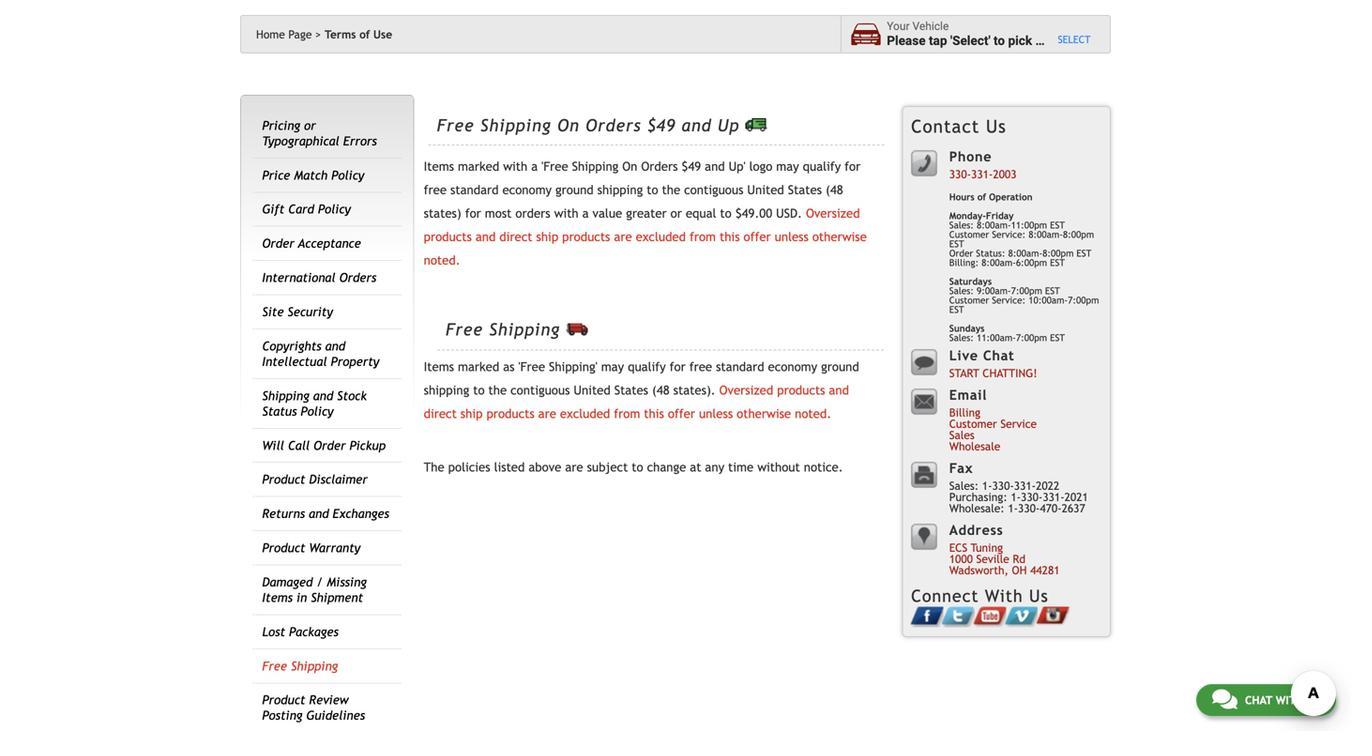 Task type: describe. For each thing, give the bounding box(es) containing it.
the policies listed above are subject to change at any time without notice.
[[424, 460, 844, 475]]

product review posting guidelines link
[[262, 693, 365, 723]]

intellectual
[[262, 354, 327, 369]]

ecs
[[950, 541, 968, 554]]

gift card policy
[[262, 202, 351, 217]]

the
[[424, 460, 445, 475]]

product for product review posting guidelines
[[262, 693, 306, 708]]

above
[[529, 460, 562, 475]]

policy for gift card policy
[[318, 202, 351, 217]]

products up notice.
[[778, 383, 826, 398]]

items for free shipping
[[424, 360, 454, 374]]

0 vertical spatial on
[[558, 116, 580, 135]]

'free inside items marked with a 'free shipping on orders $49 and up' logo may qualify for free standard economy ground shipping to the contiguous united states (48 states) for most orders with a value greater or equal to $49.00 usd.
[[542, 159, 569, 174]]

11:00pm
[[1012, 220, 1048, 230]]

most
[[485, 206, 512, 221]]

for inside items marked as 'free shipping' may qualify for free standard economy ground shipping to the contiguous united states (48 states).
[[670, 360, 686, 374]]

sales
[[950, 428, 975, 442]]

and down product disclaimer
[[309, 507, 329, 521]]

comments image
[[1213, 688, 1238, 711]]

up
[[718, 116, 740, 135]]

8:00am- up the 9:00am-
[[982, 257, 1017, 268]]

offer for free shipping
[[668, 407, 696, 421]]

to right the equal
[[720, 206, 732, 221]]

and left 'up'
[[682, 116, 712, 135]]

match
[[294, 168, 328, 182]]

shipping inside the shipping and stock status policy
[[262, 389, 310, 403]]

8:00am- up status:
[[977, 220, 1012, 230]]

start chatting! link
[[950, 366, 1038, 380]]

are for free shipping on orders $49 and up
[[614, 230, 632, 244]]

fax
[[950, 460, 974, 476]]

the inside items marked as 'free shipping' may qualify for free standard economy ground shipping to the contiguous united states (48 states).
[[489, 383, 507, 398]]

logo
[[750, 159, 773, 174]]

may inside items marked with a 'free shipping on orders $49 and up' logo may qualify for free standard economy ground shipping to the contiguous united states (48 states) for most orders with a value greater or equal to $49.00 usd.
[[777, 159, 800, 174]]

0 horizontal spatial $49
[[648, 116, 676, 135]]

operation
[[990, 191, 1033, 202]]

page
[[289, 28, 312, 41]]

/
[[317, 575, 323, 590]]

7:00pm down 6:00pm on the right top of page
[[1012, 285, 1043, 296]]

contact us
[[912, 116, 1007, 137]]

2022
[[1036, 479, 1060, 492]]

0 vertical spatial with
[[503, 159, 528, 174]]

and inside items marked with a 'free shipping on orders $49 and up' logo may qualify for free standard economy ground shipping to the contiguous united states (48 states) for most orders with a value greater or equal to $49.00 usd.
[[705, 159, 725, 174]]

are for free shipping
[[539, 407, 557, 421]]

2 vertical spatial with
[[1276, 694, 1304, 707]]

1- left 2022
[[1011, 490, 1021, 503]]

order acceptance link
[[262, 236, 361, 251]]

or inside pricing or typographical errors
[[304, 118, 316, 133]]

product for product warranty
[[262, 541, 306, 555]]

free for items marked with a 'free shipping on orders $49 and up' logo may qualify for free standard economy ground shipping to the contiguous united states (48 states) for most orders with a value greater or equal to $49.00 usd.
[[437, 116, 475, 135]]

noted. for free shipping on orders $49 and up
[[424, 253, 461, 268]]

to inside items marked as 'free shipping' may qualify for free standard economy ground shipping to the contiguous united states (48 states).
[[473, 383, 485, 398]]

order inside hours of operation monday-friday sales: 8:00am-11:00pm est customer service: 8:00am-8:00pm est order status: 8:00am-8:00pm est billing: 8:00am-6:00pm est saturdays sales: 9:00am-7:00pm est customer service: 10:00am-7:00pm est sundays sales: 11:00am-7:00pm est
[[950, 248, 974, 259]]

330- left 2637
[[1021, 490, 1043, 503]]

product review posting guidelines
[[262, 693, 365, 723]]

shipping'
[[549, 360, 598, 374]]

pick
[[1009, 33, 1033, 48]]

2 vertical spatial a
[[583, 206, 589, 221]]

lost packages
[[262, 625, 339, 639]]

shipping and stock status policy
[[262, 389, 367, 419]]

1 customer from the top
[[950, 229, 990, 240]]

otherwise for free shipping
[[737, 407, 792, 421]]

address
[[950, 522, 1004, 538]]

friday
[[987, 210, 1014, 221]]

and down most
[[476, 230, 496, 244]]

330-331-2003 link
[[950, 167, 1017, 181]]

states inside items marked with a 'free shipping on orders $49 and up' logo may qualify for free standard economy ground shipping to the contiguous united states (48 states) for most orders with a value greater or equal to $49.00 usd.
[[788, 183, 822, 197]]

unless for free shipping on orders $49 and up
[[775, 230, 809, 244]]

qualify inside items marked as 'free shipping' may qualify for free standard economy ground shipping to the contiguous united states (48 states).
[[628, 360, 666, 374]]

fax sales: 1-330-331-2022 purchasing: 1-330-331-2021 wholesale: 1-330-470-2637
[[950, 460, 1089, 515]]

chat with us
[[1246, 694, 1321, 707]]

330- inside phone 330-331-2003
[[950, 167, 972, 181]]

free inside items marked with a 'free shipping on orders $49 and up' logo may qualify for free standard economy ground shipping to the contiguous united states (48 states) for most orders with a value greater or equal to $49.00 usd.
[[424, 183, 447, 197]]

lost packages link
[[262, 625, 339, 639]]

notice.
[[804, 460, 844, 475]]

1 horizontal spatial with
[[554, 206, 579, 221]]

returns
[[262, 507, 305, 521]]

price
[[262, 168, 290, 182]]

noted. for free shipping
[[795, 407, 832, 421]]

usd.
[[776, 206, 803, 221]]

product warranty
[[262, 541, 361, 555]]

returns and exchanges link
[[262, 507, 389, 521]]

email
[[950, 387, 988, 403]]

0 vertical spatial 8:00pm
[[1063, 229, 1095, 240]]

items marked with a 'free shipping on orders $49 and up' logo may qualify for free standard economy ground shipping to the contiguous united states (48 states) for most orders with a value greater or equal to $49.00 usd.
[[424, 159, 861, 221]]

items for free shipping on orders $49 and up
[[424, 159, 454, 174]]

home page
[[256, 28, 312, 41]]

oversized products and direct ship products are excluded from this offer unless otherwise noted. for free shipping on orders $49 and up
[[424, 206, 867, 268]]

packages
[[289, 625, 339, 639]]

contiguous inside items marked as 'free shipping' may qualify for free standard economy ground shipping to the contiguous united states (48 states).
[[511, 383, 570, 398]]

policy for price match policy
[[332, 168, 365, 182]]

international orders
[[262, 270, 377, 285]]

policies
[[448, 460, 491, 475]]

2 vertical spatial free
[[262, 659, 287, 673]]

vehicle
[[1046, 33, 1087, 48]]

products down as
[[487, 407, 535, 421]]

a inside the 'your vehicle please tap 'select' to pick a vehicle'
[[1036, 33, 1043, 48]]

policy inside the shipping and stock status policy
[[301, 404, 334, 419]]

ship for free shipping on orders $49 and up
[[537, 230, 559, 244]]

of for hours
[[978, 191, 987, 202]]

shipment
[[311, 590, 363, 605]]

saturdays
[[950, 276, 992, 287]]

1- up wholesale:
[[983, 479, 993, 492]]

0 horizontal spatial order
[[262, 236, 295, 251]]

330- up wholesale:
[[993, 479, 1015, 492]]

may inside items marked as 'free shipping' may qualify for free standard economy ground shipping to the contiguous united states (48 states).
[[601, 360, 624, 374]]

product warranty link
[[262, 541, 361, 555]]

sales link
[[950, 428, 975, 442]]

'free inside items marked as 'free shipping' may qualify for free standard economy ground shipping to the contiguous united states (48 states).
[[519, 360, 545, 374]]

address ecs tuning 1000 seville rd wadsworth, oh 44281
[[950, 522, 1060, 577]]

free shipping image
[[746, 118, 768, 132]]

9:00am-
[[977, 285, 1012, 296]]

1000
[[950, 552, 973, 565]]

price match policy link
[[262, 168, 365, 182]]

to up greater
[[647, 183, 659, 197]]

excluded for free shipping on orders $49 and up
[[636, 230, 686, 244]]

7:00pm right the 9:00am-
[[1068, 295, 1100, 306]]

contiguous inside items marked with a 'free shipping on orders $49 and up' logo may qualify for free standard economy ground shipping to the contiguous united states (48 states) for most orders with a value greater or equal to $49.00 usd.
[[685, 183, 744, 197]]

economy inside items marked as 'free shipping' may qualify for free standard economy ground shipping to the contiguous united states (48 states).
[[768, 360, 818, 374]]

0 vertical spatial free shipping
[[446, 320, 566, 340]]

as
[[503, 360, 515, 374]]

gift card policy link
[[262, 202, 351, 217]]

from for free shipping
[[614, 407, 641, 421]]

your vehicle please tap 'select' to pick a vehicle
[[887, 20, 1087, 48]]

posting
[[262, 709, 303, 723]]

2 customer from the top
[[950, 295, 990, 306]]

billing
[[950, 406, 981, 419]]

from for free shipping on orders $49 and up
[[690, 230, 716, 244]]

at
[[690, 460, 702, 475]]

free shipping eligible image
[[566, 323, 588, 336]]

free shipping link
[[262, 659, 338, 673]]

shipping up as
[[489, 320, 561, 340]]

470-
[[1040, 502, 1062, 515]]

0 horizontal spatial for
[[465, 206, 481, 221]]

rd
[[1013, 552, 1026, 565]]

2 sales: from the top
[[950, 285, 974, 296]]

to inside the 'your vehicle please tap 'select' to pick a vehicle'
[[994, 33, 1006, 48]]

time
[[729, 460, 754, 475]]

and inside copyrights and intellectual property
[[325, 339, 346, 353]]

live chat start chatting!
[[950, 348, 1038, 380]]

customer service link
[[950, 417, 1037, 430]]

security
[[288, 305, 333, 319]]

1 vertical spatial 8:00pm
[[1043, 248, 1074, 259]]

product for product disclaimer
[[262, 472, 306, 487]]

oversized for free shipping on orders $49 and up
[[806, 206, 860, 221]]

wholesale
[[950, 440, 1001, 453]]

pricing or typographical errors link
[[262, 118, 377, 148]]

pricing or typographical errors
[[262, 118, 377, 148]]

direct for free shipping on orders $49 and up
[[500, 230, 533, 244]]

wholesale link
[[950, 440, 1001, 453]]

value
[[593, 206, 623, 221]]

1 horizontal spatial order
[[314, 438, 346, 453]]

without
[[758, 460, 801, 475]]

1 horizontal spatial chat
[[1246, 694, 1273, 707]]

ship for free shipping
[[461, 407, 483, 421]]

shipping up orders
[[480, 116, 552, 135]]

2 vertical spatial orders
[[339, 270, 377, 285]]

and up notice.
[[829, 383, 850, 398]]

products down states)
[[424, 230, 472, 244]]

and inside the shipping and stock status policy
[[313, 389, 333, 403]]

1 sales: from the top
[[950, 220, 974, 230]]

0 vertical spatial orders
[[586, 116, 642, 135]]

status:
[[977, 248, 1006, 259]]

ground inside items marked as 'free shipping' may qualify for free standard economy ground shipping to the contiguous united states (48 states).
[[822, 360, 860, 374]]

chatting!
[[983, 366, 1038, 380]]

1- right wholesale:
[[1009, 502, 1019, 515]]



Task type: locate. For each thing, give the bounding box(es) containing it.
noted. down states)
[[424, 253, 461, 268]]

terms
[[325, 28, 356, 41]]

free
[[424, 183, 447, 197], [690, 360, 713, 374]]

(48 inside items marked with a 'free shipping on orders $49 and up' logo may qualify for free standard economy ground shipping to the contiguous united states (48 states) for most orders with a value greater or equal to $49.00 usd.
[[826, 183, 844, 197]]

property
[[331, 354, 380, 369]]

will
[[262, 438, 284, 453]]

start
[[950, 366, 980, 380]]

1 horizontal spatial or
[[671, 206, 682, 221]]

1 horizontal spatial shipping
[[598, 183, 643, 197]]

a right pick
[[1036, 33, 1043, 48]]

states left states).
[[615, 383, 649, 398]]

to left pick
[[994, 33, 1006, 48]]

items up states)
[[424, 159, 454, 174]]

unless for free shipping
[[699, 407, 733, 421]]

0 horizontal spatial noted.
[[424, 253, 461, 268]]

states)
[[424, 206, 462, 221]]

are up above
[[539, 407, 557, 421]]

0 horizontal spatial are
[[539, 407, 557, 421]]

returns and exchanges
[[262, 507, 389, 521]]

(48 inside items marked as 'free shipping' may qualify for free standard economy ground shipping to the contiguous united states (48 states).
[[652, 383, 670, 398]]

free inside items marked as 'free shipping' may qualify for free standard economy ground shipping to the contiguous united states (48 states).
[[690, 360, 713, 374]]

'free up orders
[[542, 159, 569, 174]]

to up policies
[[473, 383, 485, 398]]

or inside items marked with a 'free shipping on orders $49 and up' logo may qualify for free standard economy ground shipping to the contiguous united states (48 states) for most orders with a value greater or equal to $49.00 usd.
[[671, 206, 682, 221]]

1 vertical spatial marked
[[458, 360, 500, 374]]

$49 inside items marked with a 'free shipping on orders $49 and up' logo may qualify for free standard economy ground shipping to the contiguous united states (48 states) for most orders with a value greater or equal to $49.00 usd.
[[682, 159, 701, 174]]

items inside items marked as 'free shipping' may qualify for free standard economy ground shipping to the contiguous united states (48 states).
[[424, 360, 454, 374]]

a up orders
[[532, 159, 538, 174]]

shipping inside items marked with a 'free shipping on orders $49 and up' logo may qualify for free standard economy ground shipping to the contiguous united states (48 states) for most orders with a value greater or equal to $49.00 usd.
[[598, 183, 643, 197]]

1 horizontal spatial free shipping
[[446, 320, 566, 340]]

listed
[[494, 460, 525, 475]]

1 horizontal spatial us
[[1030, 586, 1049, 606]]

orders up items marked with a 'free shipping on orders $49 and up' logo may qualify for free standard economy ground shipping to the contiguous united states (48 states) for most orders with a value greater or equal to $49.00 usd. at the top of the page
[[586, 116, 642, 135]]

marked for free shipping on orders $49 and up
[[458, 159, 500, 174]]

offer down states).
[[668, 407, 696, 421]]

typographical
[[262, 134, 340, 148]]

product down returns
[[262, 541, 306, 555]]

oversized for free shipping
[[720, 383, 774, 398]]

0 vertical spatial oversized
[[806, 206, 860, 221]]

orders down acceptance
[[339, 270, 377, 285]]

or left the equal
[[671, 206, 682, 221]]

$49 left 'up'
[[648, 116, 676, 135]]

0 vertical spatial policy
[[332, 168, 365, 182]]

1 vertical spatial free
[[446, 320, 483, 340]]

contiguous down as
[[511, 383, 570, 398]]

policy down errors
[[332, 168, 365, 182]]

0 vertical spatial excluded
[[636, 230, 686, 244]]

1 vertical spatial this
[[644, 407, 665, 421]]

tuning
[[971, 541, 1004, 554]]

orders inside items marked with a 'free shipping on orders $49 and up' logo may qualify for free standard economy ground shipping to the contiguous united states (48 states) for most orders with a value greater or equal to $49.00 usd.
[[642, 159, 678, 174]]

free up states)
[[424, 183, 447, 197]]

sales: inside fax sales: 1-330-331-2022 purchasing: 1-330-331-2021 wholesale: 1-330-470-2637
[[950, 479, 979, 492]]

44281
[[1031, 564, 1060, 577]]

1 vertical spatial free
[[690, 360, 713, 374]]

7:00pm
[[1012, 285, 1043, 296], [1068, 295, 1100, 306], [1017, 332, 1048, 343]]

contact
[[912, 116, 980, 137]]

1 horizontal spatial may
[[777, 159, 800, 174]]

damaged
[[262, 575, 313, 590]]

items inside items marked with a 'free shipping on orders $49 and up' logo may qualify for free standard economy ground shipping to the contiguous united states (48 states) for most orders with a value greater or equal to $49.00 usd.
[[424, 159, 454, 174]]

may right the shipping' at the left of the page
[[601, 360, 624, 374]]

product up "posting"
[[262, 693, 306, 708]]

copyrights and intellectual property
[[262, 339, 380, 369]]

order right call
[[314, 438, 346, 453]]

1 vertical spatial chat
[[1246, 694, 1273, 707]]

from down items marked as 'free shipping' may qualify for free standard economy ground shipping to the contiguous united states (48 states).
[[614, 407, 641, 421]]

2 vertical spatial product
[[262, 693, 306, 708]]

up'
[[729, 159, 746, 174]]

(48
[[826, 183, 844, 197], [652, 383, 670, 398]]

standard
[[451, 183, 499, 197], [716, 360, 765, 374]]

qualify right logo
[[803, 159, 841, 174]]

shipping up "the"
[[424, 383, 470, 398]]

from down the equal
[[690, 230, 716, 244]]

qualify
[[803, 159, 841, 174], [628, 360, 666, 374]]

1 oversized products and direct ship products are excluded from this offer unless otherwise noted. from the top
[[424, 206, 867, 268]]

1 horizontal spatial united
[[748, 183, 785, 197]]

0 vertical spatial qualify
[[803, 159, 841, 174]]

of for terms
[[360, 28, 370, 41]]

on inside items marked with a 'free shipping on orders $49 and up' logo may qualify for free standard economy ground shipping to the contiguous united states (48 states) for most orders with a value greater or equal to $49.00 usd.
[[623, 159, 638, 174]]

6:00pm
[[1017, 257, 1048, 268]]

service: left 10:00am-
[[993, 295, 1026, 306]]

0 horizontal spatial or
[[304, 118, 316, 133]]

est
[[1051, 220, 1066, 230], [950, 238, 965, 249], [1077, 248, 1092, 259], [1051, 257, 1066, 268], [1046, 285, 1061, 296], [950, 304, 965, 315], [1051, 332, 1066, 343]]

1 vertical spatial or
[[671, 206, 682, 221]]

1 vertical spatial a
[[532, 159, 538, 174]]

united down the shipping' at the left of the page
[[574, 383, 611, 398]]

with right comments image
[[1276, 694, 1304, 707]]

us
[[987, 116, 1007, 137], [1030, 586, 1049, 606], [1307, 694, 1321, 707]]

united inside items marked with a 'free shipping on orders $49 and up' logo may qualify for free standard economy ground shipping to the contiguous united states (48 states) for most orders with a value greater or equal to $49.00 usd.
[[748, 183, 785, 197]]

1 service: from the top
[[993, 229, 1026, 240]]

0 vertical spatial for
[[845, 159, 861, 174]]

order
[[262, 236, 295, 251], [950, 248, 974, 259], [314, 438, 346, 453]]

1 horizontal spatial noted.
[[795, 407, 832, 421]]

this for free shipping
[[644, 407, 665, 421]]

us inside chat with us link
[[1307, 694, 1321, 707]]

0 vertical spatial are
[[614, 230, 632, 244]]

call
[[288, 438, 310, 453]]

0 horizontal spatial oversized
[[720, 383, 774, 398]]

0 vertical spatial the
[[662, 183, 681, 197]]

0 vertical spatial marked
[[458, 159, 500, 174]]

1 vertical spatial are
[[539, 407, 557, 421]]

3 customer from the top
[[950, 417, 998, 430]]

direct
[[500, 230, 533, 244], [424, 407, 457, 421]]

1 vertical spatial on
[[623, 159, 638, 174]]

1 horizontal spatial states
[[788, 183, 822, 197]]

0 vertical spatial oversized products and direct ship products are excluded from this offer unless otherwise noted.
[[424, 206, 867, 268]]

1 vertical spatial noted.
[[795, 407, 832, 421]]

8:00am- down 11:00pm
[[1009, 248, 1043, 259]]

0 horizontal spatial shipping
[[424, 383, 470, 398]]

phone
[[950, 149, 993, 164]]

your
[[887, 20, 910, 33]]

in
[[297, 590, 307, 605]]

0 vertical spatial (48
[[826, 183, 844, 197]]

0 horizontal spatial free
[[424, 183, 447, 197]]

0 horizontal spatial ground
[[556, 183, 594, 197]]

this for free shipping on orders $49 and up
[[720, 230, 740, 244]]

excluded down the shipping' at the left of the page
[[560, 407, 610, 421]]

items
[[424, 159, 454, 174], [424, 360, 454, 374], [262, 590, 293, 605]]

2 vertical spatial are
[[565, 460, 584, 475]]

pickup
[[350, 438, 386, 453]]

states inside items marked as 'free shipping' may qualify for free standard economy ground shipping to the contiguous united states (48 states).
[[615, 383, 649, 398]]

shipping inside items marked with a 'free shipping on orders $49 and up' logo may qualify for free standard economy ground shipping to the contiguous united states (48 states) for most orders with a value greater or equal to $49.00 usd.
[[572, 159, 619, 174]]

1 horizontal spatial offer
[[744, 230, 771, 244]]

free shipping on orders $49 and up
[[437, 116, 746, 135]]

2003
[[994, 167, 1017, 181]]

331-
[[972, 167, 994, 181], [1015, 479, 1036, 492], [1043, 490, 1065, 503]]

of
[[360, 28, 370, 41], [978, 191, 987, 202]]

1 product from the top
[[262, 472, 306, 487]]

2 horizontal spatial us
[[1307, 694, 1321, 707]]

0 horizontal spatial direct
[[424, 407, 457, 421]]

qualify inside items marked with a 'free shipping on orders $49 and up' logo may qualify for free standard economy ground shipping to the contiguous united states (48 states) for most orders with a value greater or equal to $49.00 usd.
[[803, 159, 841, 174]]

2 marked from the top
[[458, 360, 500, 374]]

noted. up notice.
[[795, 407, 832, 421]]

or up typographical
[[304, 118, 316, 133]]

1 vertical spatial oversized products and direct ship products are excluded from this offer unless otherwise noted.
[[424, 383, 850, 421]]

1 vertical spatial free shipping
[[262, 659, 338, 673]]

1 vertical spatial may
[[601, 360, 624, 374]]

product
[[262, 472, 306, 487], [262, 541, 306, 555], [262, 693, 306, 708]]

for left most
[[465, 206, 481, 221]]

0 horizontal spatial us
[[987, 116, 1007, 137]]

2 horizontal spatial 331-
[[1043, 490, 1065, 503]]

1 vertical spatial orders
[[642, 159, 678, 174]]

the up greater
[[662, 183, 681, 197]]

2 horizontal spatial a
[[1036, 33, 1043, 48]]

chat right comments image
[[1246, 694, 1273, 707]]

2 oversized products and direct ship products are excluded from this offer unless otherwise noted. from the top
[[424, 383, 850, 421]]

policy right card
[[318, 202, 351, 217]]

1 horizontal spatial on
[[623, 159, 638, 174]]

free for items marked as 'free shipping' may qualify for free standard economy ground shipping to the contiguous united states (48 states).
[[446, 320, 483, 340]]

1 vertical spatial customer
[[950, 295, 990, 306]]

0 vertical spatial service:
[[993, 229, 1026, 240]]

shipping
[[598, 183, 643, 197], [424, 383, 470, 398]]

this down items marked as 'free shipping' may qualify for free standard economy ground shipping to the contiguous united states (48 states).
[[644, 407, 665, 421]]

sales: down fax
[[950, 479, 979, 492]]

free shipping
[[446, 320, 566, 340], [262, 659, 338, 673]]

orders up greater
[[642, 159, 678, 174]]

will call order pickup link
[[262, 438, 386, 453]]

0 vertical spatial ground
[[556, 183, 594, 197]]

ship
[[537, 230, 559, 244], [461, 407, 483, 421]]

0 horizontal spatial economy
[[503, 183, 552, 197]]

0 vertical spatial a
[[1036, 33, 1043, 48]]

4 sales: from the top
[[950, 479, 979, 492]]

policy
[[332, 168, 365, 182], [318, 202, 351, 217], [301, 404, 334, 419]]

items marked as 'free shipping' may qualify for free standard economy ground shipping to the contiguous united states (48 states).
[[424, 360, 860, 398]]

states up usd.
[[788, 183, 822, 197]]

exchanges
[[333, 507, 389, 521]]

united down logo
[[748, 183, 785, 197]]

marked inside items marked as 'free shipping' may qualify for free standard economy ground shipping to the contiguous united states (48 states).
[[458, 360, 500, 374]]

8:00am- up 6:00pm on the right top of page
[[1029, 229, 1064, 240]]

1 vertical spatial 'free
[[519, 360, 545, 374]]

international orders link
[[262, 270, 377, 285]]

this down the $49.00
[[720, 230, 740, 244]]

gift
[[262, 202, 285, 217]]

0 horizontal spatial free shipping
[[262, 659, 338, 673]]

acceptance
[[298, 236, 361, 251]]

wholesale:
[[950, 502, 1005, 515]]

0 vertical spatial of
[[360, 28, 370, 41]]

the down as
[[489, 383, 507, 398]]

subject
[[587, 460, 628, 475]]

8:00pm down 11:00pm
[[1043, 248, 1074, 259]]

0 vertical spatial ship
[[537, 230, 559, 244]]

with right orders
[[554, 206, 579, 221]]

products down "value"
[[562, 230, 611, 244]]

1 vertical spatial united
[[574, 383, 611, 398]]

1 vertical spatial excluded
[[560, 407, 610, 421]]

us down 44281
[[1030, 586, 1049, 606]]

sales: down billing: at the right
[[950, 285, 974, 296]]

us for connect
[[1030, 586, 1049, 606]]

equal
[[686, 206, 717, 221]]

shipping up status
[[262, 389, 310, 403]]

0 vertical spatial standard
[[451, 183, 499, 197]]

2 horizontal spatial order
[[950, 248, 974, 259]]

for right logo
[[845, 159, 861, 174]]

1 horizontal spatial ground
[[822, 360, 860, 374]]

shipping and stock status policy link
[[262, 389, 367, 419]]

0 vertical spatial customer
[[950, 229, 990, 240]]

1 horizontal spatial ship
[[537, 230, 559, 244]]

product up returns
[[262, 472, 306, 487]]

oversized products and direct ship products are excluded from this offer unless otherwise noted. for free shipping
[[424, 383, 850, 421]]

terms of use
[[325, 28, 393, 41]]

oversized right states).
[[720, 383, 774, 398]]

2 horizontal spatial for
[[845, 159, 861, 174]]

7:00pm down 10:00am-
[[1017, 332, 1048, 343]]

0 vertical spatial unless
[[775, 230, 809, 244]]

otherwise for free shipping on orders $49 and up
[[813, 230, 867, 244]]

1 horizontal spatial 331-
[[1015, 479, 1036, 492]]

direct for free shipping
[[424, 407, 457, 421]]

0 vertical spatial states
[[788, 183, 822, 197]]

0 horizontal spatial (48
[[652, 383, 670, 398]]

8:00pm right 11:00pm
[[1063, 229, 1095, 240]]

order left status:
[[950, 248, 974, 259]]

on
[[558, 116, 580, 135], [623, 159, 638, 174]]

2 vertical spatial for
[[670, 360, 686, 374]]

direct up "the"
[[424, 407, 457, 421]]

1 vertical spatial shipping
[[424, 383, 470, 398]]

us for chat
[[1307, 694, 1321, 707]]

and left stock
[[313, 389, 333, 403]]

331- inside phone 330-331-2003
[[972, 167, 994, 181]]

0 horizontal spatial states
[[615, 383, 649, 398]]

order down gift
[[262, 236, 295, 251]]

shipping down packages
[[291, 659, 338, 673]]

chat with us link
[[1197, 684, 1337, 716]]

1 vertical spatial with
[[554, 206, 579, 221]]

1 vertical spatial ship
[[461, 407, 483, 421]]

1 vertical spatial unless
[[699, 407, 733, 421]]

$49 left up'
[[682, 159, 701, 174]]

any
[[705, 460, 725, 475]]

marked inside items marked with a 'free shipping on orders $49 and up' logo may qualify for free standard economy ground shipping to the contiguous united states (48 states) for most orders with a value greater or equal to $49.00 usd.
[[458, 159, 500, 174]]

1 vertical spatial us
[[1030, 586, 1049, 606]]

and
[[682, 116, 712, 135], [705, 159, 725, 174], [476, 230, 496, 244], [325, 339, 346, 353], [829, 383, 850, 398], [313, 389, 333, 403], [309, 507, 329, 521]]

and up property
[[325, 339, 346, 353]]

330- down 2022
[[1019, 502, 1040, 515]]

us up phone
[[987, 116, 1007, 137]]

card
[[288, 202, 314, 217]]

1 horizontal spatial are
[[565, 460, 584, 475]]

0 horizontal spatial unless
[[699, 407, 733, 421]]

to left change
[[632, 460, 644, 475]]

change
[[647, 460, 687, 475]]

2 product from the top
[[262, 541, 306, 555]]

offer for free shipping on orders $49 and up
[[744, 230, 771, 244]]

review
[[309, 693, 349, 708]]

0 horizontal spatial excluded
[[560, 407, 610, 421]]

missing
[[327, 575, 367, 590]]

0 vertical spatial $49
[[648, 116, 676, 135]]

ship up policies
[[461, 407, 483, 421]]

1 vertical spatial oversized
[[720, 383, 774, 398]]

site security
[[262, 305, 333, 319]]

order acceptance
[[262, 236, 361, 251]]

the inside items marked with a 'free shipping on orders $49 and up' logo may qualify for free standard economy ground shipping to the contiguous united states (48 states) for most orders with a value greater or equal to $49.00 usd.
[[662, 183, 681, 197]]

0 horizontal spatial 331-
[[972, 167, 994, 181]]

marked for free shipping
[[458, 360, 500, 374]]

2 vertical spatial items
[[262, 590, 293, 605]]

3 product from the top
[[262, 693, 306, 708]]

ship down orders
[[537, 230, 559, 244]]

of right hours
[[978, 191, 987, 202]]

united inside items marked as 'free shipping' may qualify for free standard economy ground shipping to the contiguous united states (48 states).
[[574, 383, 611, 398]]

0 vertical spatial shipping
[[598, 183, 643, 197]]

direct down orders
[[500, 230, 533, 244]]

product inside product review posting guidelines
[[262, 693, 306, 708]]

qualify right the shipping' at the left of the page
[[628, 360, 666, 374]]

international
[[262, 270, 336, 285]]

8:00am-
[[977, 220, 1012, 230], [1029, 229, 1064, 240], [1009, 248, 1043, 259], [982, 257, 1017, 268]]

with up most
[[503, 159, 528, 174]]

0 vertical spatial contiguous
[[685, 183, 744, 197]]

hours
[[950, 191, 975, 202]]

1 horizontal spatial a
[[583, 206, 589, 221]]

price match policy
[[262, 168, 365, 182]]

1 horizontal spatial oversized
[[806, 206, 860, 221]]

stock
[[337, 389, 367, 403]]

$49
[[648, 116, 676, 135], [682, 159, 701, 174]]

free shipping up as
[[446, 320, 566, 340]]

excluded down greater
[[636, 230, 686, 244]]

0 horizontal spatial ship
[[461, 407, 483, 421]]

policy up 'will call order pickup'
[[301, 404, 334, 419]]

sales: down hours
[[950, 220, 974, 230]]

0 vertical spatial offer
[[744, 230, 771, 244]]

monday-
[[950, 210, 987, 221]]

for up states).
[[670, 360, 686, 374]]

vehicle
[[913, 20, 949, 33]]

from
[[690, 230, 716, 244], [614, 407, 641, 421]]

standard inside items marked with a 'free shipping on orders $49 and up' logo may qualify for free standard economy ground shipping to the contiguous united states (48 states) for most orders with a value greater or equal to $49.00 usd.
[[451, 183, 499, 197]]

marked left as
[[458, 360, 500, 374]]

free up states).
[[690, 360, 713, 374]]

unless down usd.
[[775, 230, 809, 244]]

8:00pm
[[1063, 229, 1095, 240], [1043, 248, 1074, 259]]

items left as
[[424, 360, 454, 374]]

standard inside items marked as 'free shipping' may qualify for free standard economy ground shipping to the contiguous united states (48 states).
[[716, 360, 765, 374]]

1 marked from the top
[[458, 159, 500, 174]]

contiguous up the equal
[[685, 183, 744, 197]]

11:00am-
[[977, 332, 1017, 343]]

excluded for free shipping
[[560, 407, 610, 421]]

of inside hours of operation monday-friday sales: 8:00am-11:00pm est customer service: 8:00am-8:00pm est order status: 8:00am-8:00pm est billing: 8:00am-6:00pm est saturdays sales: 9:00am-7:00pm est customer service: 10:00am-7:00pm est sundays sales: 11:00am-7:00pm est
[[978, 191, 987, 202]]

ground
[[556, 183, 594, 197], [822, 360, 860, 374]]

sales: up live
[[950, 332, 974, 343]]

1 horizontal spatial this
[[720, 230, 740, 244]]

shipping up "value"
[[598, 183, 643, 197]]

connect with us
[[912, 586, 1049, 606]]

1 horizontal spatial from
[[690, 230, 716, 244]]

2 service: from the top
[[993, 295, 1026, 306]]

0 vertical spatial items
[[424, 159, 454, 174]]

1 vertical spatial otherwise
[[737, 407, 792, 421]]

select
[[1058, 34, 1091, 45]]

oversized right usd.
[[806, 206, 860, 221]]

0 vertical spatial otherwise
[[813, 230, 867, 244]]

chat inside live chat start chatting!
[[984, 348, 1015, 363]]

items inside damaged / missing items in shipment
[[262, 590, 293, 605]]

0 horizontal spatial from
[[614, 407, 641, 421]]

1 vertical spatial the
[[489, 383, 507, 398]]

3 sales: from the top
[[950, 332, 974, 343]]

site security link
[[262, 305, 333, 319]]

with
[[503, 159, 528, 174], [554, 206, 579, 221], [1276, 694, 1304, 707]]

service: down the friday
[[993, 229, 1026, 240]]

a
[[1036, 33, 1043, 48], [532, 159, 538, 174], [583, 206, 589, 221]]

shipping inside items marked as 'free shipping' may qualify for free standard economy ground shipping to the contiguous united states (48 states).
[[424, 383, 470, 398]]

are right above
[[565, 460, 584, 475]]

economy inside items marked with a 'free shipping on orders $49 and up' logo may qualify for free standard economy ground shipping to the contiguous united states (48 states) for most orders with a value greater or equal to $49.00 usd.
[[503, 183, 552, 197]]

are
[[614, 230, 632, 244], [539, 407, 557, 421], [565, 460, 584, 475]]

are down "value"
[[614, 230, 632, 244]]

disclaimer
[[309, 472, 368, 487]]

1 horizontal spatial standard
[[716, 360, 765, 374]]

connect
[[912, 586, 980, 606]]

ground inside items marked with a 'free shipping on orders $49 and up' logo may qualify for free standard economy ground shipping to the contiguous united states (48 states) for most orders with a value greater or equal to $49.00 usd.
[[556, 183, 594, 197]]

customer inside email billing customer service sales wholesale
[[950, 417, 998, 430]]

us right comments image
[[1307, 694, 1321, 707]]



Task type: vqa. For each thing, say whether or not it's contained in the screenshot.
Page
yes



